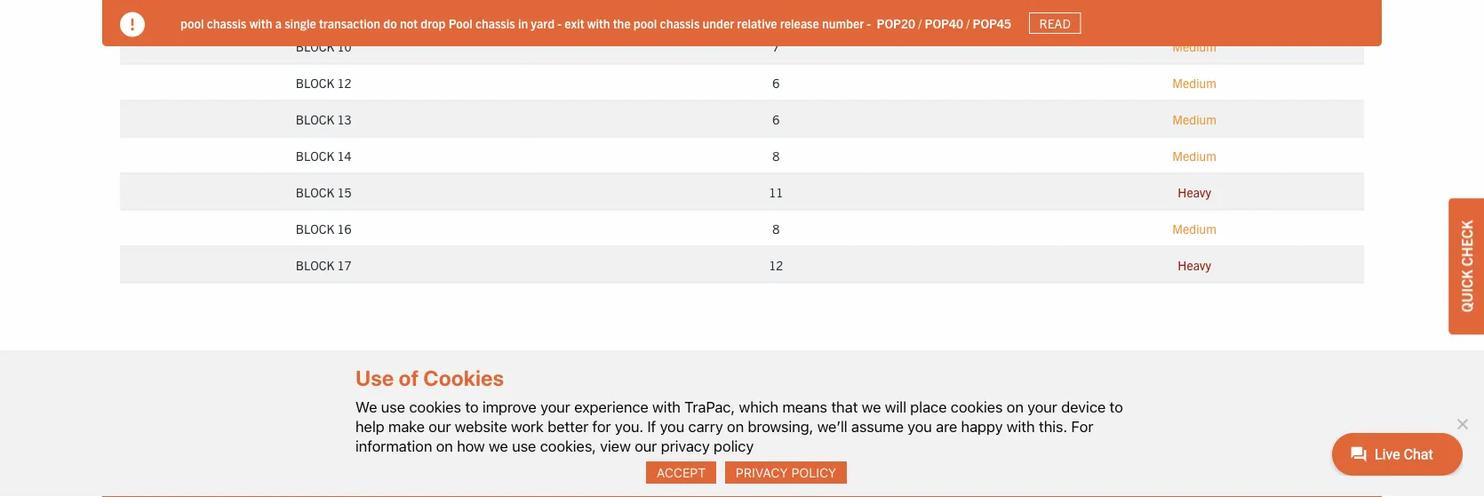 Task type: describe. For each thing, give the bounding box(es) containing it.
trapac,
[[685, 398, 735, 415]]

medium for block 14
[[1173, 147, 1217, 163]]

1 vertical spatial 12
[[769, 257, 784, 273]]

you.
[[615, 417, 644, 435]]

improve
[[483, 398, 537, 415]]

block 12
[[296, 74, 352, 90]]

transaction
[[319, 15, 381, 31]]

2 - from the left
[[867, 15, 871, 31]]

privacy
[[736, 465, 788, 480]]

heavy for 11
[[1178, 184, 1212, 200]]

drop
[[421, 15, 446, 31]]

carry
[[689, 417, 723, 435]]

block 15
[[296, 184, 352, 200]]

wilmington,
[[536, 470, 609, 488]]

heavy for 12
[[1178, 257, 1212, 273]]

happy
[[962, 417, 1003, 435]]

1 vertical spatial on
[[727, 417, 744, 435]]

footer containing 630 west harry bridges blvd
[[0, 351, 1485, 497]]

how
[[457, 437, 485, 455]]

check
[[1458, 220, 1476, 266]]

pop20
[[877, 15, 916, 31]]

exit
[[565, 15, 585, 31]]

in
[[518, 15, 528, 31]]

6 for block 13
[[773, 111, 780, 127]]

1 / from the left
[[919, 15, 922, 31]]

assume
[[852, 417, 904, 435]]

medium for block 13
[[1173, 111, 1217, 127]]

device
[[1062, 398, 1106, 415]]

1 pool from the left
[[180, 15, 204, 31]]

block for block 15
[[296, 184, 335, 200]]

means
[[783, 398, 828, 415]]

under
[[703, 15, 735, 31]]

10
[[337, 38, 352, 54]]

accept
[[657, 465, 706, 480]]

work
[[511, 417, 544, 435]]

2 to from the left
[[1110, 398, 1124, 415]]

block 09
[[296, 1, 352, 17]]

policy
[[714, 437, 754, 455]]

90744
[[633, 470, 674, 488]]

release
[[780, 15, 820, 31]]

136-
[[580, 447, 609, 465]]

website
[[455, 417, 507, 435]]

that
[[832, 398, 858, 415]]

medium for block 10
[[1173, 38, 1217, 54]]

0 horizontal spatial 12
[[337, 74, 352, 90]]

2 your from the left
[[1028, 398, 1058, 415]]

block for block 12
[[296, 74, 335, 90]]

ca
[[612, 470, 630, 488]]

medium for block 16
[[1173, 220, 1217, 236]]

block 10
[[296, 38, 352, 54]]

8 for block 14
[[773, 147, 780, 163]]

block 16
[[296, 220, 352, 236]]

number
[[822, 15, 864, 31]]

09
[[337, 1, 352, 17]]

7
[[773, 38, 780, 54]]

we'll
[[818, 417, 848, 435]]

of
[[399, 365, 419, 390]]

which
[[739, 398, 779, 415]]

0 horizontal spatial use
[[381, 398, 406, 415]]

blvd
[[684, 424, 711, 442]]

1 horizontal spatial use
[[512, 437, 536, 455]]

not
[[400, 15, 418, 31]]

for
[[593, 417, 611, 435]]

pop45
[[973, 15, 1012, 31]]

view
[[600, 437, 631, 455]]

14
[[337, 147, 352, 163]]

a
[[275, 15, 282, 31]]

1 your from the left
[[541, 398, 571, 415]]

1 horizontal spatial our
[[635, 437, 657, 455]]

medium for block 12
[[1173, 74, 1217, 90]]

we
[[356, 398, 377, 415]]

pool
[[449, 15, 473, 31]]

with left the at the left of page
[[587, 15, 610, 31]]

make
[[389, 417, 425, 435]]

pool chassis with a single transaction  do not drop pool chassis in yard -  exit with the pool chassis under relative release number -  pop20 / pop40 / pop45
[[180, 15, 1012, 31]]

block 14
[[296, 147, 352, 163]]

0 vertical spatial on
[[1007, 398, 1024, 415]]

policy
[[792, 465, 837, 480]]

west
[[563, 424, 593, 442]]

pop40
[[925, 15, 964, 31]]

17
[[337, 257, 352, 273]]

0 vertical spatial our
[[429, 417, 451, 435]]

if
[[648, 417, 656, 435]]

solid image
[[120, 12, 145, 37]]

1 chassis from the left
[[207, 15, 247, 31]]



Task type: vqa. For each thing, say whether or not it's contained in the screenshot.


Task type: locate. For each thing, give the bounding box(es) containing it.
0 vertical spatial use
[[381, 398, 406, 415]]

2 pool from the left
[[634, 15, 657, 31]]

quick check
[[1458, 220, 1476, 312]]

3 chassis from the left
[[660, 15, 700, 31]]

privacy policy
[[736, 465, 837, 480]]

- left "exit"
[[558, 15, 562, 31]]

berths
[[536, 447, 576, 465]]

heavy
[[1178, 184, 1212, 200], [1178, 257, 1212, 273]]

you right if
[[660, 417, 685, 435]]

0 vertical spatial 8
[[773, 147, 780, 163]]

our down if
[[635, 437, 657, 455]]

block down single
[[296, 38, 335, 54]]

2 you from the left
[[908, 417, 933, 435]]

pool
[[180, 15, 204, 31], [634, 15, 657, 31]]

2 medium from the top
[[1173, 74, 1217, 90]]

are
[[936, 417, 958, 435]]

block 17
[[296, 257, 352, 273]]

/
[[919, 15, 922, 31], [967, 15, 970, 31]]

use
[[381, 398, 406, 415], [512, 437, 536, 455]]

2 8 from the top
[[773, 220, 780, 236]]

experience
[[575, 398, 649, 415]]

1 6 from the top
[[773, 74, 780, 90]]

use up make
[[381, 398, 406, 415]]

0 vertical spatial 12
[[337, 74, 352, 90]]

1 horizontal spatial your
[[1028, 398, 1058, 415]]

block
[[296, 1, 335, 17], [296, 38, 335, 54], [296, 74, 335, 90], [296, 111, 335, 127], [296, 147, 335, 163], [296, 184, 335, 200], [296, 220, 335, 236], [296, 257, 335, 273]]

medium
[[1173, 38, 1217, 54], [1173, 74, 1217, 90], [1173, 111, 1217, 127], [1173, 147, 1217, 163], [1173, 220, 1217, 236]]

yard
[[531, 15, 555, 31]]

6 for block 12
[[773, 74, 780, 90]]

0 horizontal spatial we
[[489, 437, 508, 455]]

3 medium from the top
[[1173, 111, 1217, 127]]

1 horizontal spatial you
[[908, 417, 933, 435]]

1 vertical spatial our
[[635, 437, 657, 455]]

1 block from the top
[[296, 1, 335, 17]]

1 you from the left
[[660, 417, 685, 435]]

0 horizontal spatial chassis
[[207, 15, 247, 31]]

with left a
[[250, 15, 272, 31]]

use down work
[[512, 437, 536, 455]]

147
[[609, 447, 633, 465]]

we
[[862, 398, 881, 415], [489, 437, 508, 455]]

12 down the 11 at the top of the page
[[769, 257, 784, 273]]

1 medium from the top
[[1173, 38, 1217, 54]]

1 horizontal spatial chassis
[[476, 15, 515, 31]]

1 horizontal spatial cookies
[[951, 398, 1003, 415]]

8 up the 11 at the top of the page
[[773, 147, 780, 163]]

use
[[356, 365, 394, 390]]

read link
[[1030, 12, 1082, 34]]

use of cookies we use cookies to improve your experience with trapac, which means that we will place cookies on your device to help make our website work better for you. if you carry on browsing, we'll assume you are happy with this. for information on how we use cookies, view our privacy policy
[[356, 365, 1124, 455]]

block left 16
[[296, 220, 335, 236]]

-
[[558, 15, 562, 31], [867, 15, 871, 31]]

8
[[773, 147, 780, 163], [773, 220, 780, 236]]

block left "13"
[[296, 111, 335, 127]]

1 vertical spatial heavy
[[1178, 257, 1212, 273]]

1 horizontal spatial 12
[[769, 257, 784, 273]]

pool right solid image
[[180, 15, 204, 31]]

do
[[383, 15, 397, 31]]

place
[[911, 398, 947, 415]]

12 up "13"
[[337, 74, 352, 90]]

to right "device"
[[1110, 398, 1124, 415]]

cookies,
[[540, 437, 597, 455]]

2 6 from the top
[[773, 111, 780, 127]]

with
[[250, 15, 272, 31], [587, 15, 610, 31], [653, 398, 681, 415], [1007, 417, 1035, 435]]

7 block from the top
[[296, 220, 335, 236]]

0 horizontal spatial you
[[660, 417, 685, 435]]

0 horizontal spatial cookies
[[409, 398, 461, 415]]

no image
[[1454, 415, 1472, 433]]

2 block from the top
[[296, 38, 335, 54]]

1 vertical spatial 6
[[773, 111, 780, 127]]

we down website on the bottom left of the page
[[489, 437, 508, 455]]

chassis left in
[[476, 15, 515, 31]]

los angeles image
[[120, 465, 253, 497]]

block for block 17
[[296, 257, 335, 273]]

chassis left the under
[[660, 15, 700, 31]]

0 horizontal spatial -
[[558, 15, 562, 31]]

1 cookies from the left
[[409, 398, 461, 415]]

on left how
[[436, 437, 453, 455]]

block for block 14
[[296, 147, 335, 163]]

4 block from the top
[[296, 111, 335, 127]]

2 vertical spatial on
[[436, 437, 453, 455]]

quick
[[1458, 270, 1476, 312]]

block for block 10
[[296, 38, 335, 54]]

information
[[356, 437, 432, 455]]

1 heavy from the top
[[1178, 184, 1212, 200]]

0 horizontal spatial pool
[[180, 15, 204, 31]]

block down block 10
[[296, 74, 335, 90]]

2 horizontal spatial chassis
[[660, 15, 700, 31]]

2 chassis from the left
[[476, 15, 515, 31]]

footer
[[0, 351, 1485, 497]]

your
[[541, 398, 571, 415], [1028, 398, 1058, 415]]

your up better
[[541, 398, 571, 415]]

chassis left a
[[207, 15, 247, 31]]

1 horizontal spatial we
[[862, 398, 881, 415]]

will
[[885, 398, 907, 415]]

4 medium from the top
[[1173, 147, 1217, 163]]

harry
[[596, 424, 630, 442]]

help
[[356, 417, 385, 435]]

/ left "pop45"
[[967, 15, 970, 31]]

8 down the 11 at the top of the page
[[773, 220, 780, 236]]

0 horizontal spatial to
[[465, 398, 479, 415]]

privacy
[[661, 437, 710, 455]]

630
[[536, 424, 560, 442]]

3 block from the top
[[296, 74, 335, 90]]

0 horizontal spatial /
[[919, 15, 922, 31]]

block for block 13
[[296, 111, 335, 127]]

block left 15
[[296, 184, 335, 200]]

5 medium from the top
[[1173, 220, 1217, 236]]

1 horizontal spatial on
[[727, 417, 744, 435]]

we up the assume
[[862, 398, 881, 415]]

cookies
[[424, 365, 504, 390]]

2 heavy from the top
[[1178, 257, 1212, 273]]

cookies up make
[[409, 398, 461, 415]]

with up if
[[653, 398, 681, 415]]

to
[[465, 398, 479, 415], [1110, 398, 1124, 415]]

you
[[660, 417, 685, 435], [908, 417, 933, 435]]

this.
[[1039, 417, 1068, 435]]

bridges
[[634, 424, 681, 442]]

for
[[1072, 417, 1094, 435]]

1 8 from the top
[[773, 147, 780, 163]]

our
[[429, 417, 451, 435], [635, 437, 657, 455]]

6 block from the top
[[296, 184, 335, 200]]

2 / from the left
[[967, 15, 970, 31]]

0 horizontal spatial on
[[436, 437, 453, 455]]

1 horizontal spatial /
[[967, 15, 970, 31]]

0 horizontal spatial our
[[429, 417, 451, 435]]

block 13
[[296, 111, 352, 127]]

block left 09
[[296, 1, 335, 17]]

you down place
[[908, 417, 933, 435]]

block for block 09
[[296, 1, 335, 17]]

- right number on the top of the page
[[867, 15, 871, 31]]

6
[[773, 74, 780, 90], [773, 111, 780, 127]]

privacy policy link
[[726, 461, 847, 484]]

1 horizontal spatial to
[[1110, 398, 1124, 415]]

with left this.
[[1007, 417, 1035, 435]]

13
[[337, 111, 352, 127]]

/ right pop20
[[919, 15, 922, 31]]

16
[[337, 220, 352, 236]]

to up website on the bottom left of the page
[[465, 398, 479, 415]]

15
[[337, 184, 352, 200]]

your up this.
[[1028, 398, 1058, 415]]

0 vertical spatial we
[[862, 398, 881, 415]]

2 cookies from the left
[[951, 398, 1003, 415]]

chassis
[[207, 15, 247, 31], [476, 15, 515, 31], [660, 15, 700, 31]]

on up policy
[[727, 417, 744, 435]]

1 vertical spatial 8
[[773, 220, 780, 236]]

cookies up the 'happy'
[[951, 398, 1003, 415]]

0 vertical spatial 6
[[773, 74, 780, 90]]

1 - from the left
[[558, 15, 562, 31]]

browsing,
[[748, 417, 814, 435]]

0 horizontal spatial your
[[541, 398, 571, 415]]

8 block from the top
[[296, 257, 335, 273]]

cookies
[[409, 398, 461, 415], [951, 398, 1003, 415]]

1 horizontal spatial pool
[[634, 15, 657, 31]]

block for block 16
[[296, 220, 335, 236]]

relative
[[737, 15, 778, 31]]

0 vertical spatial heavy
[[1178, 184, 1212, 200]]

on left "device"
[[1007, 398, 1024, 415]]

our right make
[[429, 417, 451, 435]]

630 west harry bridges blvd berths 136-147 wilmington, ca 90744
[[536, 424, 711, 488]]

read
[[1040, 15, 1071, 31]]

1 to from the left
[[465, 398, 479, 415]]

the
[[613, 15, 631, 31]]

5 block from the top
[[296, 147, 335, 163]]

accept link
[[646, 461, 717, 484]]

2 horizontal spatial on
[[1007, 398, 1024, 415]]

pool right the at the left of page
[[634, 15, 657, 31]]

8 for block 16
[[773, 220, 780, 236]]

quick check link
[[1449, 198, 1485, 335]]

block left 14
[[296, 147, 335, 163]]

11
[[769, 184, 784, 200]]

better
[[548, 417, 589, 435]]

block left 17
[[296, 257, 335, 273]]

1 horizontal spatial -
[[867, 15, 871, 31]]

1 vertical spatial we
[[489, 437, 508, 455]]

1 vertical spatial use
[[512, 437, 536, 455]]

single
[[285, 15, 316, 31]]



